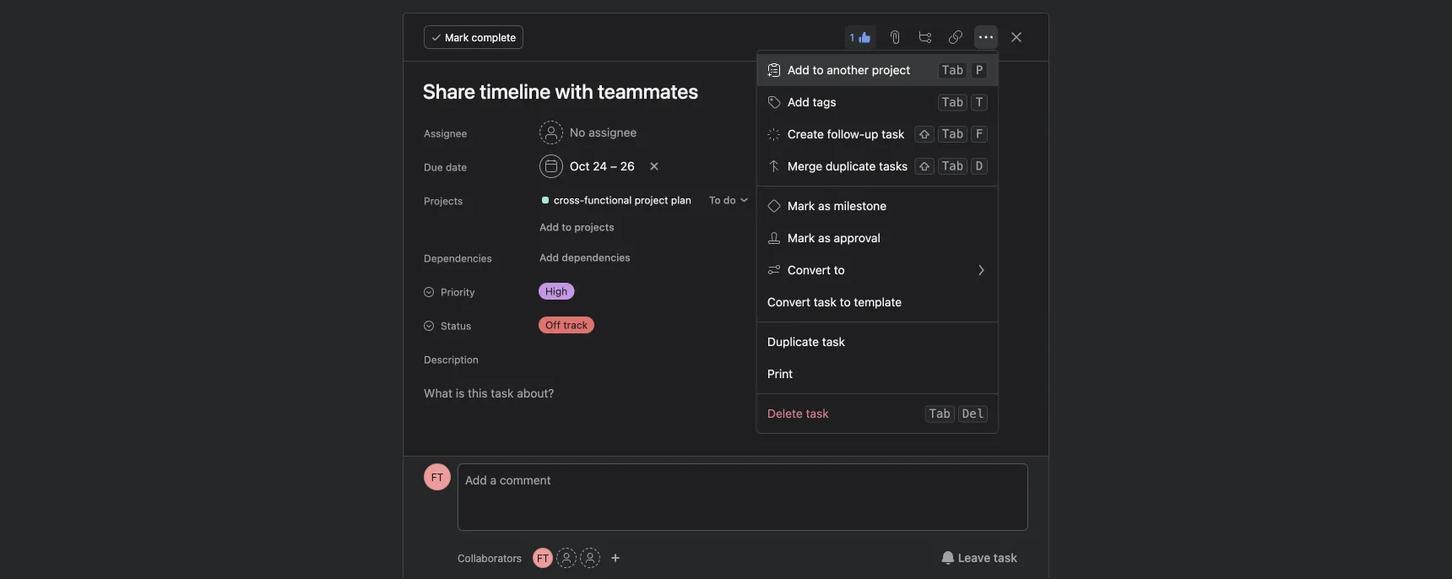 Task type: describe. For each thing, give the bounding box(es) containing it.
description
[[424, 354, 479, 366]]

to left the template
[[840, 295, 851, 309]]

off
[[545, 319, 561, 331]]

create follow-up task
[[788, 127, 905, 141]]

tab left the d
[[942, 159, 963, 173]]

assignee
[[424, 128, 467, 139]]

add dependencies
[[540, 252, 630, 263]]

high button
[[532, 279, 633, 303]]

tab for p
[[942, 63, 963, 77]]

oct
[[570, 159, 590, 173]]

ft for the rightmost ft button
[[537, 552, 549, 564]]

1 horizontal spatial ft button
[[533, 548, 553, 568]]

ft for the top ft button
[[431, 471, 443, 483]]

to do
[[709, 194, 736, 206]]

26
[[620, 159, 635, 173]]

cross-functional project plan
[[554, 194, 691, 206]]

task for delete task
[[806, 407, 829, 420]]

up
[[865, 127, 878, 141]]

dependencies
[[424, 252, 492, 264]]

collapse task pane image
[[1010, 30, 1023, 44]]

tags
[[813, 95, 836, 109]]

mark complete
[[445, 31, 516, 43]]

duplicate
[[826, 159, 876, 173]]

mark as approval
[[788, 231, 881, 245]]

add dependencies button
[[532, 246, 638, 269]]

add subtask image
[[919, 30, 932, 44]]

–
[[610, 159, 617, 173]]

tab for t
[[942, 95, 963, 109]]

do
[[724, 194, 736, 206]]

duplicate task
[[767, 335, 845, 349]]

projects
[[424, 195, 463, 207]]

project inside cross-functional project plan link
[[635, 194, 668, 206]]

another
[[827, 63, 869, 77]]

add for add tags
[[788, 95, 809, 109]]

approval
[[834, 231, 881, 245]]

print
[[767, 367, 793, 381]]

create
[[788, 127, 824, 141]]

0 vertical spatial ft button
[[424, 464, 451, 491]]

add or remove collaborators image
[[611, 553, 621, 563]]

mark for mark complete
[[445, 31, 469, 43]]

no assignee button
[[532, 117, 645, 148]]

f
[[976, 127, 983, 141]]

projects
[[574, 221, 614, 233]]

task for leave task
[[994, 551, 1017, 565]]

off track
[[545, 319, 588, 331]]

no assignee
[[570, 125, 637, 139]]

assignee
[[589, 125, 637, 139]]

leave
[[958, 551, 991, 565]]

⇧ for create follow-up task
[[919, 127, 930, 141]]

add tags
[[788, 95, 836, 109]]

delete
[[767, 407, 803, 420]]

no
[[570, 125, 585, 139]]

mark for mark as milestone
[[788, 199, 815, 213]]

due date
[[424, 161, 467, 173]]

to for add to another project
[[813, 63, 824, 77]]



Task type: vqa. For each thing, say whether or not it's contained in the screenshot.
Portfolios
no



Task type: locate. For each thing, give the bounding box(es) containing it.
0 vertical spatial as
[[818, 199, 831, 213]]

as
[[818, 199, 831, 213], [818, 231, 831, 245]]

functional
[[584, 194, 632, 206]]

project
[[872, 63, 910, 77], [635, 194, 668, 206]]

task down convert task to template
[[822, 335, 845, 349]]

tab
[[942, 63, 963, 77], [942, 95, 963, 109], [942, 127, 963, 141], [942, 159, 963, 173], [929, 407, 951, 421]]

ft
[[431, 471, 443, 483], [537, 552, 549, 564]]

tab for del
[[929, 407, 951, 421]]

24
[[593, 159, 607, 173]]

tab left f
[[942, 127, 963, 141]]

merge
[[788, 159, 822, 173]]

0 horizontal spatial ft button
[[424, 464, 451, 491]]

add down cross- in the top left of the page
[[540, 221, 559, 233]]

copy task link image
[[949, 30, 963, 44]]

task
[[882, 127, 905, 141], [814, 295, 837, 309], [822, 335, 845, 349], [806, 407, 829, 420], [994, 551, 1017, 565]]

1 vertical spatial convert
[[767, 295, 810, 309]]

task right up
[[882, 127, 905, 141]]

cross-
[[554, 194, 584, 206]]

share timeline with teammates dialog
[[404, 14, 1049, 579]]

1 horizontal spatial project
[[872, 63, 910, 77]]

task right the leave
[[994, 551, 1017, 565]]

1 vertical spatial project
[[635, 194, 668, 206]]

complete
[[472, 31, 516, 43]]

convert
[[788, 263, 831, 277], [767, 295, 810, 309]]

main content containing no assignee
[[405, 62, 1047, 579]]

to up convert task to template
[[834, 263, 845, 277]]

1 vertical spatial mark
[[788, 199, 815, 213]]

⇧ for merge duplicate tasks
[[919, 159, 930, 173]]

add for add to projects
[[540, 221, 559, 233]]

mark left complete in the top left of the page
[[445, 31, 469, 43]]

more actions for this task image
[[979, 30, 993, 44]]

convert for convert task to template
[[767, 295, 810, 309]]

1 as from the top
[[818, 199, 831, 213]]

mark down merge
[[788, 199, 815, 213]]

convert for convert to
[[788, 263, 831, 277]]

as for milestone
[[818, 199, 831, 213]]

d
[[976, 159, 983, 173]]

p
[[976, 63, 983, 77]]

track
[[563, 319, 588, 331]]

⇧ right tasks
[[919, 159, 930, 173]]

1
[[850, 31, 855, 43]]

t
[[976, 95, 983, 109]]

as for approval
[[818, 231, 831, 245]]

as up mark as approval
[[818, 199, 831, 213]]

add for add dependencies
[[540, 252, 559, 263]]

clear due date image
[[649, 161, 659, 171]]

add
[[788, 63, 809, 77], [788, 95, 809, 109], [540, 221, 559, 233], [540, 252, 559, 263]]

mark as milestone
[[788, 199, 887, 213]]

follow-
[[827, 127, 865, 141]]

task for convert task to template
[[814, 295, 837, 309]]

mark
[[445, 31, 469, 43], [788, 199, 815, 213], [788, 231, 815, 245]]

leave task
[[958, 551, 1017, 565]]

to for convert to
[[834, 263, 845, 277]]

milestone
[[834, 199, 887, 213]]

del
[[962, 407, 984, 421]]

plan
[[671, 194, 691, 206]]

to down cross- in the top left of the page
[[562, 221, 572, 233]]

attachments: add a file to this task, share timeline with teammates image
[[888, 30, 902, 44]]

template
[[854, 295, 902, 309]]

delete task
[[767, 407, 829, 420]]

to
[[709, 194, 721, 206]]

0 vertical spatial convert
[[788, 263, 831, 277]]

⇧
[[919, 127, 930, 141], [919, 159, 930, 173]]

Task Name text field
[[412, 72, 1028, 111]]

off track button
[[532, 313, 633, 337]]

to for add to projects
[[562, 221, 572, 233]]

2 ⇧ from the top
[[919, 159, 930, 173]]

cross-functional project plan link
[[534, 192, 698, 209]]

main content inside share timeline with teammates dialog
[[405, 62, 1047, 579]]

tab left del
[[929, 407, 951, 421]]

tasks
[[879, 159, 908, 173]]

convert down mark as approval
[[788, 263, 831, 277]]

status
[[441, 320, 471, 332]]

to inside menu item
[[813, 63, 824, 77]]

1 vertical spatial as
[[818, 231, 831, 245]]

add to another project
[[788, 63, 910, 77]]

collaborators
[[458, 552, 522, 564]]

0 horizontal spatial project
[[635, 194, 668, 206]]

oct 24 – 26
[[570, 159, 635, 173]]

leave task button
[[930, 543, 1028, 573]]

add up add tags
[[788, 63, 809, 77]]

high
[[545, 285, 568, 297]]

to do button
[[702, 188, 757, 212]]

add up the high on the left of page
[[540, 252, 559, 263]]

0 vertical spatial ft
[[431, 471, 443, 483]]

task down convert to
[[814, 295, 837, 309]]

add to projects button
[[532, 215, 622, 239]]

tab left p on the right top
[[942, 63, 963, 77]]

2 vertical spatial mark
[[788, 231, 815, 245]]

tab left t
[[942, 95, 963, 109]]

task inside button
[[994, 551, 1017, 565]]

0 vertical spatial ⇧
[[919, 127, 930, 141]]

dependencies
[[562, 252, 630, 263]]

convert up "duplicate"
[[767, 295, 810, 309]]

date
[[446, 161, 467, 173]]

project left plan
[[635, 194, 668, 206]]

1 horizontal spatial ft
[[537, 552, 549, 564]]

2 as from the top
[[818, 231, 831, 245]]

menu item containing add to another project
[[757, 54, 998, 86]]

1 ⇧ from the top
[[919, 127, 930, 141]]

0 horizontal spatial ft
[[431, 471, 443, 483]]

mark up convert to
[[788, 231, 815, 245]]

1 vertical spatial ⇧
[[919, 159, 930, 173]]

due
[[424, 161, 443, 173]]

1 vertical spatial ft
[[537, 552, 549, 564]]

task for duplicate task
[[822, 335, 845, 349]]

mark complete button
[[424, 25, 524, 49]]

add left tags
[[788, 95, 809, 109]]

to left 'another'
[[813, 63, 824, 77]]

mark inside button
[[445, 31, 469, 43]]

1 button
[[845, 25, 876, 49]]

0 vertical spatial project
[[872, 63, 910, 77]]

add to projects
[[540, 221, 614, 233]]

⇧ right up
[[919, 127, 930, 141]]

mark for mark as approval
[[788, 231, 815, 245]]

priority
[[441, 286, 475, 298]]

duplicate
[[767, 335, 819, 349]]

to
[[813, 63, 824, 77], [562, 221, 572, 233], [834, 263, 845, 277], [840, 295, 851, 309]]

task right delete
[[806, 407, 829, 420]]

menu item
[[757, 54, 998, 86]]

to inside button
[[562, 221, 572, 233]]

main content
[[405, 62, 1047, 579]]

convert to
[[788, 263, 845, 277]]

as left approval
[[818, 231, 831, 245]]

convert task to template
[[767, 295, 902, 309]]

tab inside menu item
[[942, 63, 963, 77]]

merge duplicate tasks
[[788, 159, 908, 173]]

project down attachments: add a file to this task, share timeline with teammates "image"
[[872, 63, 910, 77]]

ft button
[[424, 464, 451, 491], [533, 548, 553, 568]]

add for add to another project
[[788, 63, 809, 77]]

0 vertical spatial mark
[[445, 31, 469, 43]]

1 vertical spatial ft button
[[533, 548, 553, 568]]



